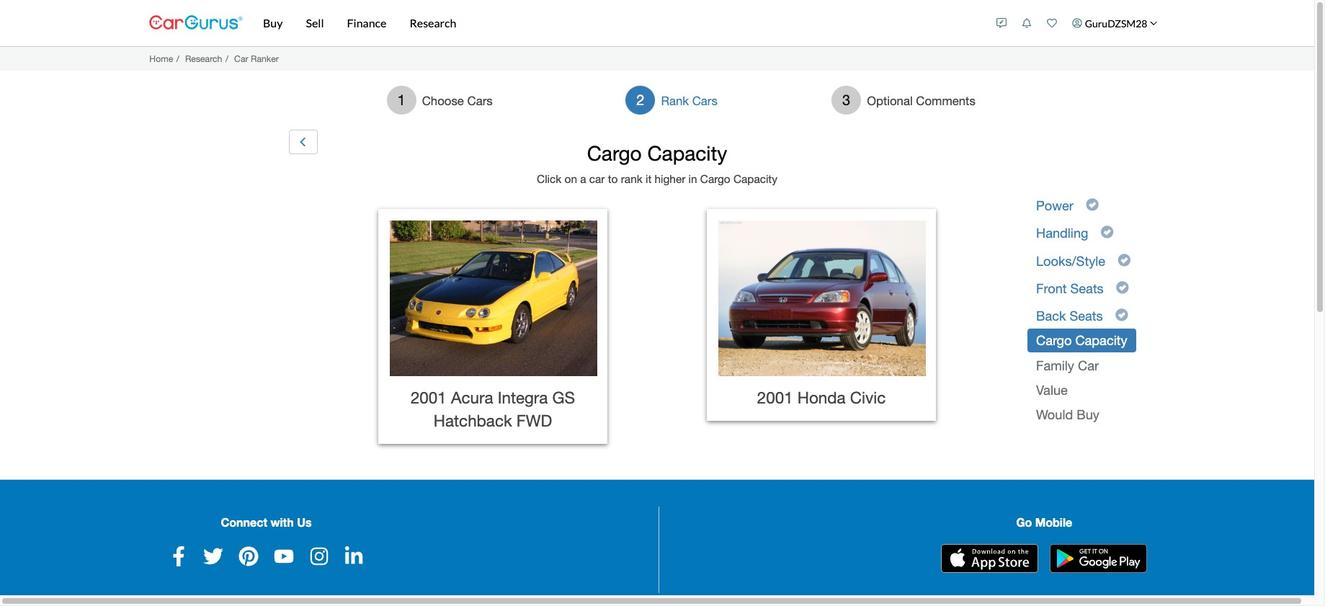 Task type: locate. For each thing, give the bounding box(es) containing it.
0 vertical spatial capacity
[[647, 141, 727, 165]]

0 horizontal spatial cars
[[467, 94, 493, 108]]

cargo capacity
[[1036, 333, 1127, 348]]

1 horizontal spatial /
[[226, 53, 229, 64]]

go mobile
[[1016, 515, 1073, 529]]

ok sign image right looks/style
[[1118, 252, 1131, 268]]

seats inside front seats link
[[1071, 281, 1104, 296]]

1 horizontal spatial research
[[410, 16, 456, 30]]

it
[[646, 172, 652, 185]]

family car
[[1036, 358, 1099, 373]]

ok sign image right handling
[[1101, 224, 1114, 240]]

ok sign image right front seats at top right
[[1116, 279, 1129, 295]]

cargo right in
[[700, 172, 730, 185]]

1 horizontal spatial cargo
[[700, 172, 730, 185]]

rank
[[621, 172, 643, 185]]

mobile
[[1035, 515, 1073, 529]]

1 vertical spatial ok sign image
[[1118, 252, 1131, 268]]

cargo
[[587, 141, 642, 165], [700, 172, 730, 185], [1036, 333, 1072, 348]]

1 horizontal spatial capacity
[[734, 172, 778, 185]]

2001 for 2001 acura integra gs hatchback fwd
[[411, 388, 447, 407]]

0 horizontal spatial car
[[234, 53, 248, 64]]

1 horizontal spatial car
[[1078, 358, 1099, 373]]

car
[[589, 172, 605, 185]]

front
[[1036, 281, 1067, 296]]

1 cars from the left
[[467, 94, 493, 108]]

research down cargurus logo homepage link at the top of the page
[[185, 53, 222, 64]]

menu bar
[[243, 0, 989, 46]]

0 vertical spatial cargo
[[587, 141, 642, 165]]

higher
[[655, 172, 686, 185]]

2001 left acura at bottom
[[411, 388, 447, 407]]

2 cars from the left
[[692, 94, 718, 108]]

1 horizontal spatial 2001
[[757, 388, 793, 407]]

2 horizontal spatial cargo
[[1036, 333, 1072, 348]]

0 horizontal spatial /
[[176, 53, 179, 64]]

0 vertical spatial buy
[[263, 16, 283, 30]]

sell button
[[294, 0, 335, 46]]

capacity down back seats link
[[1076, 333, 1127, 348]]

ok sign image
[[1101, 224, 1114, 240], [1118, 252, 1131, 268], [1116, 279, 1129, 295]]

honda
[[798, 388, 846, 407]]

1 vertical spatial capacity
[[734, 172, 778, 185]]

2001 honda civic
[[757, 388, 886, 407]]

in
[[689, 172, 697, 185]]

2001 left honda
[[757, 388, 793, 407]]

capacity for cargo capacity
[[1076, 333, 1127, 348]]

0 vertical spatial research
[[410, 16, 456, 30]]

0 horizontal spatial 2001
[[411, 388, 447, 407]]

1 horizontal spatial ok sign image
[[1115, 307, 1129, 323]]

/ right home
[[176, 53, 179, 64]]

back
[[1036, 309, 1066, 324]]

home / research / car ranker
[[149, 53, 279, 64]]

2 2001 from the left
[[757, 388, 793, 407]]

with
[[271, 515, 294, 529]]

0 vertical spatial seats
[[1071, 281, 1104, 296]]

looks/style link
[[1028, 249, 1114, 273]]

ok sign image for back seats
[[1115, 307, 1129, 323]]

2001
[[411, 388, 447, 407], [757, 388, 793, 407]]

ok sign image
[[1086, 197, 1099, 213], [1115, 307, 1129, 323]]

0 horizontal spatial capacity
[[647, 141, 727, 165]]

instagram image
[[309, 546, 329, 566]]

0 horizontal spatial research
[[185, 53, 222, 64]]

handling link
[[1028, 221, 1097, 245]]

2 vertical spatial capacity
[[1076, 333, 1127, 348]]

family car link
[[1028, 354, 1108, 377]]

menu bar containing buy
[[243, 0, 989, 46]]

youtube image
[[274, 546, 294, 566]]

cars right rank at the top
[[692, 94, 718, 108]]

1 vertical spatial ok sign image
[[1115, 307, 1129, 323]]

2001 acura integra gs hatchback fwd
[[411, 388, 575, 430]]

/ right research link
[[226, 53, 229, 64]]

cars for 2
[[692, 94, 718, 108]]

back seats
[[1036, 309, 1103, 324]]

2 vertical spatial ok sign image
[[1116, 279, 1129, 295]]

cargo up to
[[587, 141, 642, 165]]

0 vertical spatial ok sign image
[[1101, 224, 1114, 240]]

cargurus logo homepage link image
[[149, 3, 243, 44]]

car
[[234, 53, 248, 64], [1078, 358, 1099, 373]]

ok sign image for front seats
[[1116, 279, 1129, 295]]

research
[[410, 16, 456, 30], [185, 53, 222, 64]]

connect with us
[[221, 515, 312, 529]]

1 horizontal spatial cars
[[692, 94, 718, 108]]

seats
[[1071, 281, 1104, 296], [1070, 309, 1103, 324]]

rank
[[661, 94, 689, 108]]

ok sign image right 'power' link
[[1086, 197, 1099, 213]]

ok sign image for handling
[[1101, 224, 1114, 240]]

buy
[[263, 16, 283, 30], [1077, 407, 1100, 422]]

rank cars
[[661, 94, 718, 108]]

cars
[[467, 94, 493, 108], [692, 94, 718, 108]]

comments
[[916, 94, 976, 108]]

get it on google play image
[[1050, 544, 1148, 573]]

0 horizontal spatial buy
[[263, 16, 283, 30]]

gurudzsm28 menu
[[989, 3, 1165, 43]]

car left ranker
[[234, 53, 248, 64]]

research inside dropdown button
[[410, 16, 456, 30]]

car inside family car link
[[1078, 358, 1099, 373]]

finance button
[[335, 0, 398, 46]]

ok sign image up cargo capacity
[[1115, 307, 1129, 323]]

cargo up family
[[1036, 333, 1072, 348]]

gurudzsm28
[[1085, 17, 1148, 29]]

0 vertical spatial ok sign image
[[1086, 197, 1099, 213]]

back seats link
[[1028, 304, 1112, 328]]

research button
[[398, 0, 468, 46]]

1 vertical spatial car
[[1078, 358, 1099, 373]]

0 horizontal spatial cargo
[[587, 141, 642, 165]]

1 / from the left
[[176, 53, 179, 64]]

research right finance
[[410, 16, 456, 30]]

cars right choose
[[467, 94, 493, 108]]

1 2001 from the left
[[411, 388, 447, 407]]

buy up ranker
[[263, 16, 283, 30]]

buy button
[[252, 0, 294, 46]]

us
[[297, 515, 312, 529]]

0 horizontal spatial ok sign image
[[1086, 197, 1099, 213]]

car down cargo capacity
[[1078, 358, 1099, 373]]

2 horizontal spatial capacity
[[1076, 333, 1127, 348]]

capacity right in
[[734, 172, 778, 185]]

seats up cargo capacity
[[1070, 309, 1103, 324]]

front seats
[[1036, 281, 1104, 296]]

/
[[176, 53, 179, 64], [226, 53, 229, 64]]

power link
[[1028, 194, 1082, 218]]

1 horizontal spatial buy
[[1077, 407, 1100, 422]]

2001 inside 2001 acura integra gs hatchback fwd
[[411, 388, 447, 407]]

capacity
[[647, 141, 727, 165], [734, 172, 778, 185], [1076, 333, 1127, 348]]

seats down looks/style
[[1071, 281, 1104, 296]]

1 vertical spatial seats
[[1070, 309, 1103, 324]]

research link
[[185, 53, 222, 64]]

sell
[[306, 16, 324, 30]]

click
[[537, 172, 562, 185]]

seats inside back seats link
[[1070, 309, 1103, 324]]

buy right would
[[1077, 407, 1100, 422]]

fwd
[[517, 411, 552, 430]]

capacity up in
[[647, 141, 727, 165]]

civic
[[850, 388, 886, 407]]

1 vertical spatial research
[[185, 53, 222, 64]]

2 vertical spatial cargo
[[1036, 333, 1072, 348]]



Task type: describe. For each thing, give the bounding box(es) containing it.
a
[[580, 172, 586, 185]]

handling
[[1036, 226, 1089, 241]]

facebook image
[[168, 546, 189, 566]]

cargurus logo homepage link link
[[149, 3, 243, 44]]

2001 for 2001 honda civic
[[757, 388, 793, 407]]

2
[[636, 91, 645, 108]]

seats for back seats
[[1070, 309, 1103, 324]]

on
[[565, 172, 577, 185]]

cargo for cargo capacity
[[1036, 333, 1072, 348]]

linkedin image
[[344, 546, 364, 566]]

would
[[1036, 407, 1073, 422]]

2 / from the left
[[226, 53, 229, 64]]

0 vertical spatial car
[[234, 53, 248, 64]]

go
[[1016, 515, 1032, 529]]

cargo for cargo capacity click on a car to rank it higher in cargo capacity
[[587, 141, 642, 165]]

finance
[[347, 16, 387, 30]]

user icon image
[[1072, 18, 1083, 28]]

to
[[608, 172, 618, 185]]

twitter image
[[203, 546, 224, 566]]

1 vertical spatial cargo
[[700, 172, 730, 185]]

cars for 1
[[467, 94, 493, 108]]

home link
[[149, 53, 173, 64]]

power
[[1036, 198, 1074, 213]]

3
[[842, 91, 851, 108]]

gs
[[552, 388, 575, 407]]

cargo capacity click on a car to rank it higher in cargo capacity
[[537, 141, 778, 185]]

value link
[[1028, 378, 1077, 402]]

download on the app store image
[[941, 544, 1039, 573]]

optional
[[867, 94, 913, 108]]

1 vertical spatial buy
[[1077, 407, 1100, 422]]

home
[[149, 53, 173, 64]]

choose
[[422, 94, 464, 108]]

chevron down image
[[1150, 19, 1158, 27]]

front seats link
[[1028, 277, 1112, 300]]

looks/style
[[1036, 253, 1106, 268]]

integra
[[498, 388, 548, 407]]

gurudzsm28 button
[[1065, 3, 1165, 43]]

would buy
[[1036, 407, 1100, 422]]

hatchback
[[434, 411, 512, 430]]

capacity for cargo capacity click on a car to rank it higher in cargo capacity
[[647, 141, 727, 165]]

ok sign image for power
[[1086, 197, 1099, 213]]

add a car review image
[[997, 18, 1007, 28]]

choose cars
[[422, 94, 493, 108]]

ranker
[[251, 53, 279, 64]]

family
[[1036, 358, 1074, 373]]

optional comments
[[867, 94, 976, 108]]

cargo capacity link
[[1028, 329, 1136, 353]]

ok sign image for looks/style
[[1118, 252, 1131, 268]]

value
[[1036, 383, 1068, 398]]

1
[[397, 91, 406, 108]]

would buy link
[[1028, 403, 1108, 427]]

saved cars image
[[1047, 18, 1057, 28]]

acura
[[451, 388, 493, 407]]

open notifications image
[[1022, 18, 1032, 28]]

connect
[[221, 515, 267, 529]]

pinterest image
[[239, 546, 259, 566]]

seats for front seats
[[1071, 281, 1104, 296]]

buy inside "popup button"
[[263, 16, 283, 30]]



Task type: vqa. For each thing, say whether or not it's contained in the screenshot.
listings in the Used Nash 5 listings starting at $9,900
no



